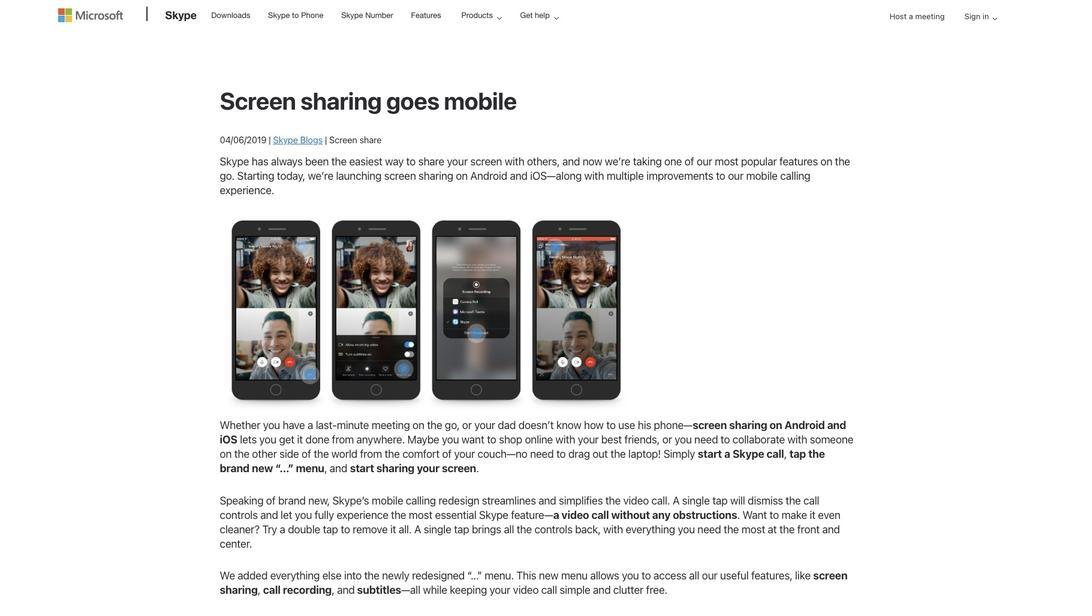 Task type: locate. For each thing, give the bounding box(es) containing it.
without
[[612, 509, 650, 522]]

products
[[462, 11, 493, 20]]

screen inside the screen sharing on android and ios
[[693, 419, 727, 432]]

screen up simply
[[693, 419, 727, 432]]

tap
[[790, 448, 807, 461], [713, 495, 728, 507], [323, 524, 338, 536], [454, 524, 470, 536]]

0 horizontal spatial most
[[409, 509, 433, 522]]

call inside speaking of brand new, skype's mobile calling redesign streamlines and simplifies the video call. a single tap will dismiss the call controls and let you fully experience the most essential skype feature—
[[804, 495, 820, 507]]

video down this
[[513, 585, 539, 597]]

1 horizontal spatial all
[[690, 570, 700, 583]]

single down essential
[[424, 524, 452, 536]]

0 vertical spatial or
[[463, 419, 472, 432]]

0 vertical spatial it
[[297, 434, 303, 446]]

android
[[471, 170, 508, 182], [785, 419, 826, 432]]

the inside 'tap the brand new "…" menu'
[[809, 448, 826, 461]]

2 vertical spatial most
[[742, 524, 766, 536]]

skype blogs link
[[273, 134, 323, 145]]

double
[[288, 524, 321, 536]]

dad
[[498, 419, 516, 432]]

sharing for screen sharing goes mobile
[[301, 86, 382, 115]]

2 horizontal spatial it
[[810, 509, 816, 522]]

0 horizontal spatial we're
[[308, 170, 334, 182]]

in
[[983, 11, 990, 21]]

1 vertical spatial single
[[424, 524, 452, 536]]

single inside . want to make it even cleaner? try a double tap to remove it all. a single tap brings all the controls back, with everything you need the most at the front and center.
[[424, 524, 452, 536]]

all right access at the right bottom
[[690, 570, 700, 583]]

it left all.
[[391, 524, 396, 536]]

share right the way
[[419, 155, 445, 168]]

1 vertical spatial controls
[[535, 524, 573, 536]]

always
[[271, 155, 303, 168]]

0 horizontal spatial "…"
[[276, 462, 294, 475]]

screen down the way
[[384, 170, 416, 182]]

doesn't
[[519, 419, 554, 432]]

it inside lets you get it done from anywhere. maybe you want to shop online with your best friends, or you need to collaborate with someone on the other side of the world from the comfort of your couch—no need to drag out the laptop! simply
[[297, 434, 303, 446]]

features link
[[406, 1, 447, 29]]

need up simply
[[695, 434, 719, 446]]

want
[[462, 434, 485, 446]]

you up clutter
[[622, 570, 639, 583]]

any
[[653, 509, 671, 522]]

a inside menu bar
[[910, 11, 914, 21]]

skype inside skype has always been the easiest way to share your screen with others, and now we're taking one of our most popular features on the go. starting today, we're launching screen sharing on android and ios—along with multiple improvements to our mobile calling experience.
[[220, 155, 249, 168]]

meeting
[[916, 11, 945, 21], [372, 419, 410, 432]]

2 vertical spatial mobile
[[372, 495, 404, 507]]

2 | from the left
[[325, 134, 327, 145]]

mobile
[[444, 86, 517, 115], [747, 170, 778, 182], [372, 495, 404, 507]]

everything
[[626, 524, 676, 536], [270, 570, 320, 583]]

menu
[[296, 462, 325, 475], [562, 570, 588, 583]]

skype to phone
[[268, 11, 324, 20]]

"…" down side
[[276, 462, 294, 475]]

0 horizontal spatial video
[[513, 585, 539, 597]]

host a meeting link
[[881, 1, 955, 32]]

0 vertical spatial "…"
[[276, 462, 294, 475]]

call up make at the bottom right of page
[[804, 495, 820, 507]]

0 horizontal spatial |
[[269, 134, 271, 145]]

1 vertical spatial it
[[810, 509, 816, 522]]

or right go,
[[463, 419, 472, 432]]

1 vertical spatial video
[[562, 509, 590, 522]]

"…" inside 'tap the brand new "…" menu'
[[276, 462, 294, 475]]

host
[[890, 11, 907, 21]]

0 horizontal spatial from
[[332, 434, 354, 446]]

to
[[292, 11, 299, 20], [407, 155, 416, 168], [717, 170, 726, 182], [607, 419, 616, 432], [487, 434, 497, 446], [721, 434, 731, 446], [557, 448, 566, 461], [770, 509, 780, 522], [341, 524, 350, 536], [642, 570, 651, 583]]

skype up go.
[[220, 155, 249, 168]]

a inside . want to make it even cleaner? try a double tap to remove it all. a single tap brings all the controls back, with everything you need the most at the front and center.
[[280, 524, 286, 536]]

of right one
[[685, 155, 695, 168]]

been
[[305, 155, 329, 168]]

0 horizontal spatial new
[[252, 462, 273, 475]]

1 | from the left
[[269, 134, 271, 145]]

get
[[279, 434, 295, 446]]

1 vertical spatial or
[[663, 434, 673, 446]]

, down added
[[258, 585, 261, 597]]

ios
[[220, 434, 238, 446]]

access
[[654, 570, 687, 583]]

1 horizontal spatial a
[[673, 495, 680, 507]]

most inside . want to make it even cleaner? try a double tap to remove it all. a single tap brings all the controls back, with everything you need the most at the front and center.
[[742, 524, 766, 536]]

1 vertical spatial share
[[419, 155, 445, 168]]

1 vertical spatial our
[[729, 170, 744, 182]]

a left last- at bottom left
[[308, 419, 313, 432]]

tap inside 'tap the brand new "…" menu'
[[790, 448, 807, 461]]

0 vertical spatial start
[[698, 448, 723, 461]]

. want to make it even cleaner? try a double tap to remove it all. a single tap brings all the controls back, with everything you need the most at the front and center.
[[220, 509, 841, 551]]

controls for and
[[220, 509, 258, 522]]

you
[[263, 419, 280, 432], [260, 434, 277, 446], [442, 434, 459, 446], [675, 434, 692, 446], [295, 509, 312, 522], [678, 524, 695, 536], [622, 570, 639, 583]]

1 horizontal spatial start
[[698, 448, 723, 461]]

1 horizontal spatial "…"
[[468, 570, 482, 583]]

blogs
[[300, 134, 323, 145]]

the down the will
[[724, 524, 740, 536]]

1 horizontal spatial calling
[[781, 170, 811, 182]]

new inside 'tap the brand new "…" menu'
[[252, 462, 273, 475]]

sharing inside screen sharing
[[220, 585, 258, 597]]

meeting inside host a meeting link
[[916, 11, 945, 21]]

1 vertical spatial "…"
[[468, 570, 482, 583]]

simplifies
[[559, 495, 603, 507]]

skype inside skype to phone link
[[268, 11, 290, 20]]

calling
[[781, 170, 811, 182], [406, 495, 436, 507]]

0 vertical spatial video
[[624, 495, 649, 507]]

a right host
[[910, 11, 914, 21]]

you down obstructions
[[678, 524, 695, 536]]

| right 04/06/2019 on the top of page
[[269, 134, 271, 145]]

it right get at the left of page
[[297, 434, 303, 446]]

0 horizontal spatial single
[[424, 524, 452, 536]]

1 horizontal spatial controls
[[535, 524, 573, 536]]

of
[[685, 155, 695, 168], [302, 448, 311, 461], [442, 448, 452, 461], [266, 495, 276, 507]]

1 horizontal spatial single
[[683, 495, 710, 507]]

you up double
[[295, 509, 312, 522]]

menu down side
[[296, 462, 325, 475]]

all right the brings
[[504, 524, 514, 536]]

features
[[780, 155, 819, 168]]

sharing inside skype has always been the easiest way to share your screen with others, and now we're taking one of our most popular features on the go. starting today, we're launching screen sharing on android and ios—along with multiple improvements to our mobile calling experience.
[[419, 170, 454, 182]]

0 vertical spatial all
[[504, 524, 514, 536]]

everything up recording
[[270, 570, 320, 583]]

, down else on the left
[[332, 585, 335, 597]]

0 vertical spatial menu
[[296, 462, 325, 475]]

use
[[619, 419, 636, 432]]

experience
[[337, 509, 389, 522]]

new down the other
[[252, 462, 273, 475]]

sign in link
[[956, 1, 1003, 32]]

everything down a video call without any obstructions
[[626, 524, 676, 536]]

launching
[[336, 170, 382, 182]]

. down couch—no
[[477, 462, 479, 475]]

1 vertical spatial screen
[[329, 134, 357, 145]]

we
[[220, 570, 235, 583]]

or down phone—
[[663, 434, 673, 446]]

1 horizontal spatial share
[[419, 155, 445, 168]]

friends,
[[625, 434, 660, 446]]

downloads
[[211, 11, 250, 20]]

1 vertical spatial start
[[350, 462, 374, 475]]

the right been on the top of page
[[332, 155, 347, 168]]

it
[[297, 434, 303, 446], [810, 509, 816, 522], [391, 524, 396, 536]]

1 vertical spatial a
[[415, 524, 421, 536]]

screen
[[220, 86, 296, 115], [329, 134, 357, 145]]

1 horizontal spatial brand
[[278, 495, 306, 507]]

calling down features
[[781, 170, 811, 182]]

1 horizontal spatial most
[[715, 155, 739, 168]]

0 horizontal spatial controls
[[220, 509, 258, 522]]

0 horizontal spatial a
[[415, 524, 421, 536]]

online
[[525, 434, 553, 446]]

laptop!
[[629, 448, 661, 461]]

, and start sharing your screen .
[[325, 462, 479, 475]]

meeting right host
[[916, 11, 945, 21]]

0 vertical spatial meeting
[[916, 11, 945, 21]]

controls down feature—
[[535, 524, 573, 536]]

the up all.
[[391, 509, 407, 522]]

1 vertical spatial most
[[409, 509, 433, 522]]

we added everything else into the newly redesigned "…" menu. this new menu allows you to access all our useful features, like
[[220, 570, 814, 583]]

number
[[366, 11, 394, 20]]

out
[[593, 448, 608, 461]]

share inside skype has always been the easiest way to share your screen with others, and now we're taking one of our most popular features on the go. starting today, we're launching screen sharing on android and ios—along with multiple improvements to our mobile calling experience.
[[419, 155, 445, 168]]

calling inside speaking of brand new, skype's mobile calling redesign streamlines and simplifies the video call. a single tap will dismiss the call controls and let you fully experience the most essential skype feature—
[[406, 495, 436, 507]]

call
[[767, 448, 785, 461], [804, 495, 820, 507], [592, 509, 609, 522], [263, 585, 281, 597], [542, 585, 558, 597]]

brand down ios
[[220, 462, 250, 475]]

brand for new
[[220, 462, 250, 475]]

subtitles
[[357, 585, 401, 597]]

start down world
[[350, 462, 374, 475]]

0 vertical spatial mobile
[[444, 86, 517, 115]]

1 horizontal spatial .
[[738, 509, 741, 522]]

menu up simple on the bottom right
[[562, 570, 588, 583]]

from up world
[[332, 434, 354, 446]]

1 horizontal spatial mobile
[[444, 86, 517, 115]]

most for tap
[[409, 509, 433, 522]]

0 vertical spatial screen
[[220, 86, 296, 115]]

most inside speaking of brand new, skype's mobile calling redesign streamlines and simplifies the video call. a single tap will dismiss the call controls and let you fully experience the most essential skype feature—
[[409, 509, 433, 522]]

0 horizontal spatial it
[[297, 434, 303, 446]]

0 vertical spatial brand
[[220, 462, 250, 475]]

most up all.
[[409, 509, 433, 522]]

and down even
[[823, 524, 841, 536]]

screen inside screen sharing
[[814, 570, 848, 583]]

new right this
[[539, 570, 559, 583]]

we're down been on the top of page
[[308, 170, 334, 182]]

1 vertical spatial we're
[[308, 170, 334, 182]]

0 horizontal spatial .
[[477, 462, 479, 475]]

tap the brand new "…" menu
[[220, 448, 826, 475]]

way
[[385, 155, 404, 168]]

drag
[[569, 448, 590, 461]]

you up simply
[[675, 434, 692, 446]]

android inside the screen sharing on android and ios
[[785, 419, 826, 432]]

controls up the cleaner?
[[220, 509, 258, 522]]

0 horizontal spatial all
[[504, 524, 514, 536]]

skype down collaborate on the bottom right of page
[[733, 448, 765, 461]]

and inside the screen sharing on android and ios
[[828, 419, 847, 432]]

2 vertical spatial it
[[391, 524, 396, 536]]

skype up the brings
[[479, 509, 509, 522]]

a right all.
[[415, 524, 421, 536]]

0 vertical spatial share
[[360, 134, 382, 145]]

and up try on the left bottom of page
[[261, 509, 278, 522]]

0 vertical spatial a
[[673, 495, 680, 507]]

,
[[785, 448, 787, 461], [325, 462, 327, 475], [258, 585, 261, 597], [332, 585, 335, 597]]

1 vertical spatial everything
[[270, 570, 320, 583]]

menu bar
[[881, 1, 1003, 41]]

menu inside 'tap the brand new "…" menu'
[[296, 462, 325, 475]]

with
[[505, 155, 525, 168], [585, 170, 604, 182], [556, 434, 576, 446], [788, 434, 808, 446], [604, 524, 624, 536]]

a right call.
[[673, 495, 680, 507]]

brand inside speaking of brand new, skype's mobile calling redesign streamlines and simplifies the video call. a single tap will dismiss the call controls and let you fully experience the most essential skype feature—
[[278, 495, 306, 507]]

with down without at right bottom
[[604, 524, 624, 536]]

1 vertical spatial mobile
[[747, 170, 778, 182]]

1 vertical spatial calling
[[406, 495, 436, 507]]

1 horizontal spatial |
[[325, 134, 327, 145]]

1 horizontal spatial menu
[[562, 570, 588, 583]]

skype left phone
[[268, 11, 290, 20]]

anywhere.
[[357, 434, 405, 446]]

sharing
[[301, 86, 382, 115], [419, 170, 454, 182], [730, 419, 768, 432], [377, 462, 415, 475], [220, 585, 258, 597]]

brand inside 'tap the brand new "…" menu'
[[220, 462, 250, 475]]

skype left number
[[342, 11, 363, 20]]

help
[[535, 11, 550, 20]]

skype up always
[[273, 134, 298, 145]]

2 horizontal spatial video
[[624, 495, 649, 507]]

and up the someone on the bottom of the page
[[828, 419, 847, 432]]

with inside . want to make it even cleaner? try a double tap to remove it all. a single tap brings all the controls back, with everything you need the most at the front and center.
[[604, 524, 624, 536]]

your inside skype has always been the easiest way to share your screen with others, and now we're taking one of our most popular features on the go. starting today, we're launching screen sharing on android and ios—along with multiple improvements to our mobile calling experience.
[[447, 155, 468, 168]]

it up front
[[810, 509, 816, 522]]

1 horizontal spatial video
[[562, 509, 590, 522]]

share up easiest at the left of page
[[360, 134, 382, 145]]

0 vertical spatial most
[[715, 155, 739, 168]]

we're
[[605, 155, 631, 168], [308, 170, 334, 182]]

navigation
[[881, 1, 1003, 41]]

all inside . want to make it even cleaner? try a double tap to remove it all. a single tap brings all the controls back, with everything you need the most at the front and center.
[[504, 524, 514, 536]]

most left popular
[[715, 155, 739, 168]]

how to turn on screen sharing on mobile image
[[220, 216, 633, 413]]

. inside . want to make it even cleaner? try a double tap to remove it all. a single tap brings all the controls back, with everything you need the most at the front and center.
[[738, 509, 741, 522]]

0 vertical spatial everything
[[626, 524, 676, 536]]

0 vertical spatial calling
[[781, 170, 811, 182]]

0 vertical spatial controls
[[220, 509, 258, 522]]

0 horizontal spatial mobile
[[372, 495, 404, 507]]

a
[[910, 11, 914, 21], [308, 419, 313, 432], [725, 448, 731, 461], [554, 509, 560, 522], [280, 524, 286, 536]]

multiple
[[607, 170, 644, 182]]

a inside . want to make it even cleaner? try a double tap to remove it all. a single tap brings all the controls back, with everything you need the most at the front and center.
[[415, 524, 421, 536]]

on inside lets you get it done from anywhere. maybe you want to shop online with your best friends, or you need to collaborate with someone on the other side of the world from the comfort of your couch—no need to drag out the laptop! simply
[[220, 448, 232, 461]]

or
[[463, 419, 472, 432], [663, 434, 673, 446]]

share
[[360, 134, 382, 145], [419, 155, 445, 168]]

sharing for screen sharing on android and ios
[[730, 419, 768, 432]]

try
[[262, 524, 277, 536]]

1 vertical spatial meeting
[[372, 419, 410, 432]]

2 horizontal spatial most
[[742, 524, 766, 536]]

0 horizontal spatial brand
[[220, 462, 250, 475]]

to right improvements
[[717, 170, 726, 182]]

products button
[[452, 1, 512, 30]]

of up try on the left bottom of page
[[266, 495, 276, 507]]

0 vertical spatial single
[[683, 495, 710, 507]]

this
[[517, 570, 537, 583]]

need inside . want to make it even cleaner? try a double tap to remove it all. a single tap brings all the controls back, with everything you need the most at the front and center.
[[698, 524, 722, 536]]

done
[[306, 434, 330, 446]]

video up without at right bottom
[[624, 495, 649, 507]]

0 horizontal spatial meeting
[[372, 419, 410, 432]]

you up the other
[[260, 434, 277, 446]]

"…" up keeping
[[468, 570, 482, 583]]

lets
[[240, 434, 257, 446]]

video
[[624, 495, 649, 507], [562, 509, 590, 522], [513, 585, 539, 597]]

2 horizontal spatial mobile
[[747, 170, 778, 182]]

meeting up anywhere.
[[372, 419, 410, 432]]

phone—
[[654, 419, 693, 432]]

screen right like
[[814, 570, 848, 583]]

1 horizontal spatial it
[[391, 524, 396, 536]]

a up the will
[[725, 448, 731, 461]]

downloads link
[[206, 1, 256, 29]]

controls
[[220, 509, 258, 522], [535, 524, 573, 536]]

skype inside speaking of brand new, skype's mobile calling redesign streamlines and simplifies the video call. a single tap will dismiss the call controls and let you fully experience the most essential skype feature—
[[479, 509, 509, 522]]

0 horizontal spatial menu
[[296, 462, 325, 475]]

1 vertical spatial brand
[[278, 495, 306, 507]]

has
[[252, 155, 269, 168]]

controls inside . want to make it even cleaner? try a double tap to remove it all. a single tap brings all the controls back, with everything you need the most at the front and center.
[[535, 524, 573, 536]]

1 horizontal spatial or
[[663, 434, 673, 446]]

to inside skype to phone link
[[292, 11, 299, 20]]

2 vertical spatial need
[[698, 524, 722, 536]]

0 horizontal spatial everything
[[270, 570, 320, 583]]

0 vertical spatial we're
[[605, 155, 631, 168]]

video down simplifies at the right bottom
[[562, 509, 590, 522]]

brand
[[220, 462, 250, 475], [278, 495, 306, 507]]

controls inside speaking of brand new, skype's mobile calling redesign streamlines and simplifies the video call. a single tap will dismiss the call controls and let you fully experience the most essential skype feature—
[[220, 509, 258, 522]]

1 horizontal spatial android
[[785, 419, 826, 432]]

single up obstructions
[[683, 495, 710, 507]]

need down obstructions
[[698, 524, 722, 536]]

sharing inside the screen sharing on android and ios
[[730, 419, 768, 432]]

0 horizontal spatial android
[[471, 170, 508, 182]]

screen up easiest at the left of page
[[329, 134, 357, 145]]

calling inside skype has always been the easiest way to share your screen with others, and now we're taking one of our most popular features on the go. starting today, we're launching screen sharing on android and ios—along with multiple improvements to our mobile calling experience.
[[781, 170, 811, 182]]

on inside the screen sharing on android and ios
[[770, 419, 783, 432]]

back,
[[576, 524, 601, 536]]

1 horizontal spatial new
[[539, 570, 559, 583]]

2 vertical spatial video
[[513, 585, 539, 597]]

brand for new,
[[278, 495, 306, 507]]

or inside lets you get it done from anywhere. maybe you want to shop online with your best friends, or you need to collaborate with someone on the other side of the world from the comfort of your couch—no need to drag out the laptop! simply
[[663, 434, 673, 446]]

skype number link
[[336, 1, 399, 29]]

1 horizontal spatial everything
[[626, 524, 676, 536]]



Task type: vqa. For each thing, say whether or not it's contained in the screenshot.
been
yes



Task type: describe. For each thing, give the bounding box(es) containing it.
whether you have a last-minute meeting on the go, or your dad doesn't know how to use his phone—
[[220, 419, 693, 432]]

menu.
[[485, 570, 514, 583]]

at
[[768, 524, 777, 536]]

you inside speaking of brand new, skype's mobile calling redesign streamlines and simplifies the video call. a single tap will dismiss the call controls and let you fully experience the most essential skype feature—
[[295, 509, 312, 522]]

other
[[252, 448, 277, 461]]

make
[[782, 509, 808, 522]]

most for single
[[742, 524, 766, 536]]

redesign
[[439, 495, 480, 507]]

and down others,
[[510, 170, 528, 182]]

navigation containing host a meeting
[[881, 1, 1003, 41]]

and down allows
[[593, 585, 611, 597]]

and inside . want to make it even cleaner? try a double tap to remove it all. a single tap brings all the controls back, with everything you need the most at the front and center.
[[823, 524, 841, 536]]

into
[[344, 570, 362, 583]]

skype's
[[333, 495, 369, 507]]

clutter
[[614, 585, 644, 597]]

to left drag
[[557, 448, 566, 461]]

a inside speaking of brand new, skype's mobile calling redesign streamlines and simplifies the video call. a single tap will dismiss the call controls and let you fully experience the most essential skype feature—
[[673, 495, 680, 507]]

the left go,
[[427, 419, 443, 432]]

the down lets
[[234, 448, 250, 461]]

minute
[[337, 419, 369, 432]]

brings
[[472, 524, 502, 536]]

with down know
[[556, 434, 576, 446]]

tap inside speaking of brand new, skype's mobile calling redesign streamlines and simplifies the video call. a single tap will dismiss the call controls and let you fully experience the most essential skype feature—
[[713, 495, 728, 507]]

fully
[[315, 509, 334, 522]]

0 horizontal spatial start
[[350, 462, 374, 475]]

the up subtitles
[[365, 570, 380, 583]]

call down added
[[263, 585, 281, 597]]

added
[[238, 570, 268, 583]]

comfort
[[403, 448, 440, 461]]

video inside speaking of brand new, skype's mobile calling redesign streamlines and simplifies the video call. a single tap will dismiss the call controls and let you fully experience the most essential skype feature—
[[624, 495, 649, 507]]

to down experience
[[341, 524, 350, 536]]

screen left others,
[[471, 155, 503, 168]]

1 horizontal spatial screen
[[329, 134, 357, 145]]

04/06/2019 | skype blogs | screen share
[[220, 134, 382, 145]]

goes
[[386, 86, 440, 115]]

1 vertical spatial menu
[[562, 570, 588, 583]]

to up free.
[[642, 570, 651, 583]]

skype inside skype link
[[165, 8, 197, 22]]

features,
[[752, 570, 793, 583]]

the up , and start sharing your screen .
[[385, 448, 400, 461]]

to right the way
[[407, 155, 416, 168]]

starting
[[237, 170, 274, 182]]

new,
[[309, 495, 330, 507]]

dismiss
[[748, 495, 784, 507]]

want
[[743, 509, 768, 522]]

1 horizontal spatial from
[[360, 448, 382, 461]]

call up back,
[[592, 509, 609, 522]]

and up ios—along
[[563, 155, 580, 168]]

the down best
[[611, 448, 626, 461]]

lets you get it done from anywhere. maybe you want to shop online with your best friends, or you need to collaborate with someone on the other side of the world from the comfort of your couch—no need to drag out the laptop! simply
[[220, 434, 854, 461]]

side
[[280, 448, 299, 461]]

now
[[583, 155, 603, 168]]

skype to phone link
[[263, 1, 329, 29]]

remove
[[353, 524, 388, 536]]

get help
[[521, 11, 550, 20]]

call down collaborate on the bottom right of page
[[767, 448, 785, 461]]

0 horizontal spatial share
[[360, 134, 382, 145]]

ios—along
[[531, 170, 582, 182]]

with left others,
[[505, 155, 525, 168]]

mobile inside skype has always been the easiest way to share your screen with others, and now we're taking one of our most popular features on the go. starting today, we're launching screen sharing on android and ios—along with multiple improvements to our mobile calling experience.
[[747, 170, 778, 182]]

—all
[[401, 585, 421, 597]]

and down the into in the left of the page
[[337, 585, 355, 597]]

maybe
[[408, 434, 440, 446]]

the right at
[[780, 524, 795, 536]]

04/06/2019
[[220, 134, 267, 145]]

today,
[[277, 170, 305, 182]]

to up at
[[770, 509, 780, 522]]

skype inside skype number link
[[342, 11, 363, 20]]

keeping
[[450, 585, 487, 597]]

microsoft image
[[58, 8, 123, 22]]

of right comfort
[[442, 448, 452, 461]]

get
[[521, 11, 533, 20]]

get help button
[[510, 1, 569, 30]]

features
[[411, 11, 442, 20]]

center.
[[220, 538, 252, 551]]

to up couch—no
[[487, 434, 497, 446]]

you up get at the left of page
[[263, 419, 280, 432]]

screen sharing
[[220, 570, 848, 597]]

others,
[[527, 155, 560, 168]]

streamlines
[[482, 495, 536, 507]]

to up best
[[607, 419, 616, 432]]

arrow down image
[[989, 11, 1003, 26]]

newly
[[382, 570, 410, 583]]

cleaner?
[[220, 524, 260, 536]]

of inside speaking of brand new, skype's mobile calling redesign streamlines and simplifies the video call. a single tap will dismiss the call controls and let you fully experience the most essential skype feature—
[[266, 495, 276, 507]]

sign in
[[965, 11, 990, 21]]

screen sharing goes mobile
[[220, 86, 517, 115]]

most inside skype has always been the easiest way to share your screen with others, and now we're taking one of our most popular features on the go. starting today, we're launching screen sharing on android and ios—along with multiple improvements to our mobile calling experience.
[[715, 155, 739, 168]]

skype link
[[159, 1, 203, 33]]

know
[[557, 419, 582, 432]]

with down now
[[585, 170, 604, 182]]

speaking
[[220, 495, 264, 507]]

like
[[796, 570, 811, 583]]

improvements
[[647, 170, 714, 182]]

mobile inside speaking of brand new, skype's mobile calling redesign streamlines and simplifies the video call. a single tap will dismiss the call controls and let you fully experience the most essential skype feature—
[[372, 495, 404, 507]]

and down world
[[330, 462, 348, 475]]

screen sharing on android and ios
[[220, 419, 847, 446]]

host a meeting
[[890, 11, 945, 21]]

recording
[[283, 585, 332, 597]]

0 horizontal spatial or
[[463, 419, 472, 432]]

skype number
[[342, 11, 394, 20]]

and up feature—
[[539, 495, 557, 507]]

sharing for screen sharing
[[220, 585, 258, 597]]

of inside skype has always been the easiest way to share your screen with others, and now we're taking one of our most popular features on the go. starting today, we're launching screen sharing on android and ios—along with multiple improvements to our mobile calling experience.
[[685, 155, 695, 168]]

the down the done
[[314, 448, 329, 461]]

feature—
[[511, 509, 554, 522]]

how
[[585, 419, 604, 432]]

with left the someone on the bottom of the page
[[788, 434, 808, 446]]

0 vertical spatial from
[[332, 434, 354, 446]]

0 vertical spatial need
[[695, 434, 719, 446]]

skype has always been the easiest way to share your screen with others, and now we're taking one of our most popular features on the go. starting today, we're launching screen sharing on android and ios—along with multiple improvements to our mobile calling experience.
[[220, 155, 851, 197]]

collaborate
[[733, 434, 786, 446]]

simply
[[664, 448, 696, 461]]

call left simple on the bottom right
[[542, 585, 558, 597]]

, call recording , and subtitles —all while keeping your video call simple and clutter free.
[[258, 585, 668, 597]]

all.
[[399, 524, 412, 536]]

single inside speaking of brand new, skype's mobile calling redesign streamlines and simplifies the video call. a single tap will dismiss the call controls and let you fully experience the most essential skype feature—
[[683, 495, 710, 507]]

the up without at right bottom
[[606, 495, 621, 507]]

last-
[[316, 419, 337, 432]]

popular
[[742, 155, 777, 168]]

experience.
[[220, 184, 274, 197]]

android inside skype has always been the easiest way to share your screen with others, and now we're taking one of our most popular features on the go. starting today, we're launching screen sharing on android and ios—along with multiple improvements to our mobile calling experience.
[[471, 170, 508, 182]]

1 horizontal spatial we're
[[605, 155, 631, 168]]

a down simplifies at the right bottom
[[554, 509, 560, 522]]

even
[[819, 509, 841, 522]]

to up start a skype call ,
[[721, 434, 731, 446]]

speaking of brand new, skype's mobile calling redesign streamlines and simplifies the video call. a single tap will dismiss the call controls and let you fully experience the most essential skype feature—
[[220, 495, 820, 522]]

you inside . want to make it even cleaner? try a double tap to remove it all. a single tap brings all the controls back, with everything you need the most at the front and center.
[[678, 524, 695, 536]]

the up make at the bottom right of page
[[786, 495, 801, 507]]

easiest
[[349, 155, 383, 168]]

phone
[[301, 11, 324, 20]]

0 horizontal spatial screen
[[220, 86, 296, 115]]

the down feature—
[[517, 524, 532, 536]]

his
[[638, 419, 652, 432]]

of right side
[[302, 448, 311, 461]]

controls for back,
[[535, 524, 573, 536]]

the right features
[[836, 155, 851, 168]]

, down collaborate on the bottom right of page
[[785, 448, 787, 461]]

you down go,
[[442, 434, 459, 446]]

while
[[423, 585, 448, 597]]

1 vertical spatial need
[[531, 448, 554, 461]]

go.
[[220, 170, 235, 182]]

everything inside . want to make it even cleaner? try a double tap to remove it all. a single tap brings all the controls back, with everything you need the most at the front and center.
[[626, 524, 676, 536]]

obstructions
[[673, 509, 738, 522]]

, down the done
[[325, 462, 327, 475]]

simple
[[560, 585, 591, 597]]

free.
[[647, 585, 668, 597]]

0 vertical spatial our
[[697, 155, 713, 168]]

2 vertical spatial our
[[702, 570, 718, 583]]

1 vertical spatial new
[[539, 570, 559, 583]]

1 vertical spatial all
[[690, 570, 700, 583]]

let
[[281, 509, 292, 522]]

menu bar containing host a meeting
[[881, 1, 1003, 41]]

screen down the want
[[442, 462, 477, 475]]



